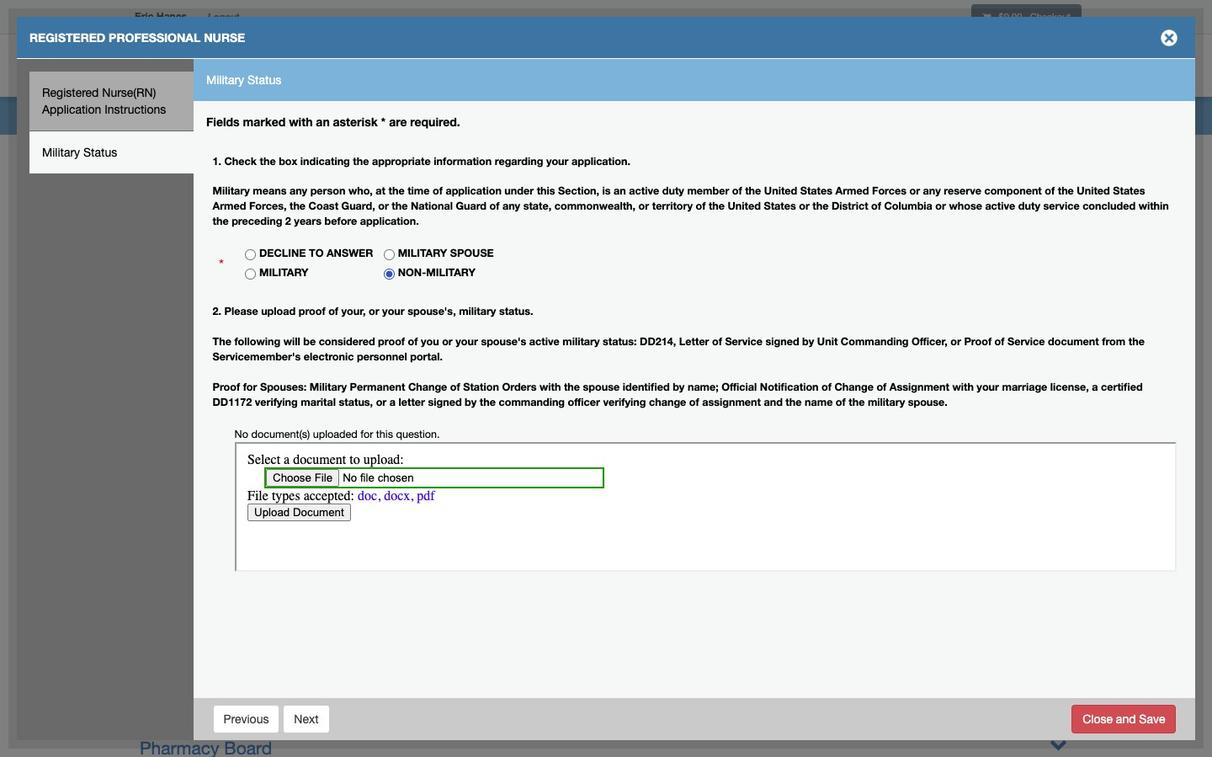 Task type: describe. For each thing, give the bounding box(es) containing it.
0 vertical spatial application.
[[572, 155, 631, 167]]

online services link
[[961, 38, 1086, 97]]

1 horizontal spatial for
[[361, 428, 373, 440]]

massage therapy board
[[140, 413, 333, 433]]

information
[[434, 155, 492, 167]]

the up service
[[1058, 185, 1075, 197]]

fields marked with an asterisk * are required.
[[206, 115, 460, 129]]

& inside accounting board architecture board collection agency board barber, cosmetology, esthetics & nail technology board
[[392, 302, 404, 322]]

barber,
[[140, 302, 196, 322]]

the down station
[[480, 396, 496, 408]]

section,
[[558, 185, 600, 197]]

notification
[[760, 381, 819, 393]]

spouses:
[[260, 381, 307, 393]]

2 horizontal spatial active
[[986, 200, 1016, 213]]

1 vertical spatial armed
[[213, 200, 246, 213]]

military means any person who, at the time of application under this section, is an active duty member of the united states armed forces or any reserve component of the united states armed forces, the coast guard, or the national guard of any state, commonwealth, or territory of the united states or the district of columbia or whose active duty service concluded within the preceding 2 years before application.
[[213, 185, 1170, 228]]

the up who,
[[353, 155, 369, 167]]

under
[[505, 185, 534, 197]]

security,
[[224, 357, 292, 377]]

component
[[985, 185, 1043, 197]]

status,
[[339, 396, 373, 408]]

detective, security, fingerprint & alarm contractor board
[[140, 357, 592, 377]]

assignment
[[890, 381, 950, 393]]

corporation
[[207, 468, 301, 488]]

0 horizontal spatial *
[[219, 256, 224, 273]]

1 horizontal spatial states
[[801, 185, 833, 197]]

agency
[[224, 274, 283, 294]]

time
[[408, 185, 430, 197]]

by inside the following will be considered proof of you or your spouse's active military status: dd214, letter of service signed by unit commanding officer, or proof of service document from the servicemember's electronic personnel portal.
[[803, 335, 815, 348]]

military inside proof for spouses: military permanent change of station orders with the spouse identified by name; official notification of change of assignment with your marriage license, a certified dd1172 verifying marital status, or a letter signed by the commanding officer verifying change of assignment and the name of the military spouse.
[[868, 396, 906, 408]]

chevron down image inside limited liability company "link"
[[1050, 382, 1068, 400]]

no
[[235, 428, 248, 440]]

the up 2
[[290, 200, 306, 213]]

dental board
[[140, 329, 243, 350]]

marked
[[243, 115, 286, 129]]

the
[[213, 335, 232, 348]]

decline
[[259, 247, 306, 260]]

& up permanent
[[387, 357, 398, 377]]

0 horizontal spatial any
[[290, 185, 308, 197]]

your up section,
[[547, 155, 569, 167]]

1 vertical spatial registered
[[494, 565, 567, 579]]

the right member
[[746, 185, 762, 197]]

territory
[[652, 200, 693, 213]]

0 horizontal spatial proof
[[299, 305, 326, 317]]

my account link
[[867, 38, 961, 97]]

or right officer,
[[951, 335, 962, 348]]

esthetics
[[315, 302, 387, 322]]

nursing board (rn, lpn & apn) link
[[140, 496, 393, 516]]

or left whose at the top of the page
[[936, 200, 947, 213]]

medical corporation link
[[140, 468, 301, 488]]

guard
[[456, 200, 487, 213]]

$0.00 checkout
[[997, 11, 1071, 22]]

chiropractor)
[[448, 440, 552, 461]]

0 horizontal spatial a
[[390, 396, 396, 408]]

the down member
[[709, 200, 725, 213]]

the up officer
[[564, 381, 580, 393]]

of right member
[[733, 185, 743, 197]]

online services
[[975, 61, 1065, 73]]

massage
[[140, 413, 212, 433]]

the up architecture board link
[[213, 215, 229, 228]]

instructions
[[105, 103, 166, 116]]

contractor
[[454, 357, 539, 377]]

your inside proof for spouses: military permanent change of station orders with the spouse identified by name; official notification of change of assignment with your marriage license, a certified dd1172 verifying marital status, or a letter signed by the commanding officer verifying change of assignment and the name of the military spouse.
[[977, 381, 1000, 393]]

an inside military means any person who, at the time of application under this section, is an active duty member of the united states armed forces or any reserve component of the united states armed forces, the coast guard, or the national guard of any state, commonwealth, or territory of the united states or the district of columbia or whose active duty service concluded within the preceding 2 years before application.
[[614, 185, 626, 197]]

following
[[234, 335, 281, 348]]

of right letter
[[713, 335, 723, 348]]

account
[[899, 61, 948, 73]]

medical for medical board (physician & surgeon & chiropractor)
[[140, 440, 202, 461]]

non-military
[[398, 266, 476, 279]]

military spouse
[[398, 247, 494, 260]]

0 horizontal spatial with
[[289, 115, 313, 129]]

status:
[[603, 335, 637, 348]]

my account
[[881, 61, 948, 73]]

indicating
[[301, 155, 350, 167]]

0 vertical spatial duty
[[663, 185, 685, 197]]

barber, cosmetology, esthetics & nail technology board link
[[140, 302, 586, 322]]

identified
[[623, 381, 670, 393]]

2. please upload proof of your, or your spouse's, military status.
[[213, 305, 534, 317]]

2 horizontal spatial states
[[1114, 185, 1146, 197]]

hanes
[[156, 10, 187, 23]]

0 vertical spatial nurse
[[204, 30, 245, 45]]

from
[[1103, 335, 1126, 348]]

MILITARY radio
[[245, 269, 256, 280]]

of up service
[[1045, 185, 1055, 197]]

proof inside the following will be considered proof of you or your spouse's active military status: dd214, letter of service signed by unit commanding officer, or proof of service document from the servicemember's electronic personnel portal.
[[378, 335, 405, 348]]

1 verifying from the left
[[255, 396, 298, 408]]

signed inside proof for spouses: military permanent change of station orders with the spouse identified by name; official notification of change of assignment with your marriage license, a certified dd1172 verifying marital status, or a letter signed by the commanding officer verifying change of assignment and the name of the military spouse.
[[428, 396, 462, 408]]

no document(s) uploaded for this question.
[[235, 428, 440, 440]]

or left district
[[799, 200, 810, 213]]

of up marriage on the right bottom of the page
[[995, 335, 1005, 348]]

application
[[42, 103, 101, 116]]

registered nurse(rn) application instructions
[[42, 86, 166, 116]]

0 horizontal spatial this
[[376, 428, 393, 440]]

marital
[[301, 396, 336, 408]]

your inside the following will be considered proof of you or your spouse's active military status: dd214, letter of service signed by unit commanding officer, or proof of service document from the servicemember's electronic personnel portal.
[[456, 335, 478, 348]]

registered
[[42, 86, 99, 99]]

will
[[284, 335, 300, 348]]

company
[[268, 385, 345, 405]]

status.
[[499, 305, 534, 317]]

collection
[[140, 274, 219, 294]]

of left your,
[[329, 305, 339, 317]]

eric
[[135, 10, 154, 23]]

limited
[[140, 385, 198, 405]]

architecture board link
[[140, 246, 288, 266]]

of up name at the bottom of page
[[822, 381, 832, 393]]

liability
[[203, 385, 263, 405]]

assignment
[[703, 396, 761, 408]]

and
[[764, 396, 783, 408]]

name
[[805, 396, 833, 408]]

the down time at left
[[392, 200, 408, 213]]

of right guard
[[490, 200, 500, 213]]

1 horizontal spatial military status
[[206, 73, 281, 87]]

occupational therapy board
[[140, 710, 367, 730]]

active inside the following will be considered proof of you or your spouse's active military status: dd214, letter of service signed by unit commanding officer, or proof of service document from the servicemember's electronic personnel portal.
[[530, 335, 560, 348]]

military down application
[[42, 146, 80, 159]]

0 vertical spatial armed
[[836, 185, 870, 197]]

close window image
[[1156, 24, 1183, 51]]

the left box on the left top
[[260, 155, 276, 167]]

1 horizontal spatial *
[[381, 115, 386, 129]]

2 change from the left
[[835, 381, 874, 393]]

chevron down image inside dental board link
[[1050, 327, 1068, 344]]

$0.00
[[999, 11, 1023, 22]]

or right your,
[[369, 305, 380, 317]]

surgeon
[[361, 440, 427, 461]]

asterisk
[[333, 115, 378, 129]]

of left you
[[408, 335, 418, 348]]

logout link
[[195, 0, 252, 34]]

proof for spouses: military permanent change of station orders with the spouse identified by name; official notification of change of assignment with your marriage license, a certified dd1172 verifying marital status, or a letter signed by the commanding officer verifying change of assignment and the name of the military spouse.
[[213, 381, 1144, 408]]

or left territory
[[639, 200, 650, 213]]

certified
[[1102, 381, 1144, 393]]

reserve
[[944, 185, 982, 197]]

DECLINE TO ANSWER radio
[[245, 250, 256, 261]]

medical corporation
[[140, 468, 301, 488]]

decline to answer
[[259, 247, 373, 260]]

therapy for massage
[[216, 413, 281, 433]]

your,
[[342, 305, 366, 317]]

regarding
[[495, 155, 544, 167]]

within
[[1139, 200, 1170, 213]]

accounting board architecture board collection agency board barber, cosmetology, esthetics & nail technology board
[[140, 218, 586, 322]]

person
[[310, 185, 346, 197]]

uploaded
[[313, 428, 358, 440]]

0 vertical spatial professional
[[109, 30, 201, 45]]

architecture
[[140, 246, 235, 266]]

& down 'no document(s) uploaded for this question.'
[[345, 440, 356, 461]]

of up national
[[433, 185, 443, 197]]

your left nail
[[382, 305, 405, 317]]

0 horizontal spatial registered
[[29, 30, 105, 45]]

military up fields
[[206, 73, 244, 87]]

chevron down image for (physician
[[1050, 438, 1068, 456]]

military inside proof for spouses: military permanent change of station orders with the spouse identified by name; official notification of change of assignment with your marriage license, a certified dd1172 verifying marital status, or a letter signed by the commanding officer verifying change of assignment and the name of the military spouse.
[[310, 381, 347, 393]]

of left station
[[450, 381, 460, 393]]



Task type: vqa. For each thing, say whether or not it's contained in the screenshot.
Occupational Therapy Board on the left
yes



Task type: locate. For each thing, give the bounding box(es) containing it.
1 horizontal spatial an
[[614, 185, 626, 197]]

0 horizontal spatial military status
[[42, 146, 117, 159]]

2 horizontal spatial united
[[1077, 185, 1111, 197]]

1 medical from the top
[[140, 440, 202, 461]]

medical for medical corporation
[[140, 468, 202, 488]]

2 service from the left
[[1008, 335, 1046, 348]]

1 horizontal spatial registered professional nurse
[[494, 565, 702, 579]]

0 vertical spatial registered professional nurse
[[29, 30, 245, 45]]

1 service from the left
[[726, 335, 763, 348]]

1 vertical spatial chevron down image
[[1050, 735, 1068, 753]]

license,
[[1051, 381, 1090, 393]]

1 chevron down image from the top
[[1050, 382, 1068, 400]]

for down security,
[[243, 381, 257, 393]]

spouse.
[[908, 396, 948, 408]]

service up 'official'
[[726, 335, 763, 348]]

united right member
[[765, 185, 798, 197]]

checkout
[[1031, 11, 1071, 22]]

by
[[803, 335, 815, 348], [673, 381, 685, 393], [465, 396, 477, 408]]

dd1172
[[213, 396, 252, 408]]

of
[[433, 185, 443, 197], [733, 185, 743, 197], [1045, 185, 1055, 197], [490, 200, 500, 213], [696, 200, 706, 213], [872, 200, 882, 213], [329, 305, 339, 317], [408, 335, 418, 348], [713, 335, 723, 348], [995, 335, 1005, 348], [450, 381, 460, 393], [822, 381, 832, 393], [877, 381, 887, 393], [690, 396, 700, 408], [836, 396, 846, 408]]

states
[[801, 185, 833, 197], [1114, 185, 1146, 197], [764, 200, 797, 213]]

spouse
[[583, 381, 620, 393]]

0 vertical spatial military status
[[206, 73, 281, 87]]

0 vertical spatial for
[[243, 381, 257, 393]]

armed up district
[[836, 185, 870, 197]]

military status down application
[[42, 146, 117, 159]]

the inside the following will be considered proof of you or your spouse's active military status: dd214, letter of service signed by unit commanding officer, or proof of service document from the servicemember's electronic personnel portal.
[[1129, 335, 1145, 348]]

the right at on the left top of page
[[389, 185, 405, 197]]

states up concluded
[[1114, 185, 1146, 197]]

1 horizontal spatial duty
[[1019, 200, 1041, 213]]

chevron down image inside the medical board (physician & surgeon & chiropractor) link
[[1050, 438, 1068, 456]]

military up marital
[[310, 381, 347, 393]]

commanding
[[499, 396, 565, 408]]

proof right officer,
[[965, 335, 992, 348]]

detective, security, fingerprint & alarm contractor board link
[[140, 357, 592, 377]]

2 vertical spatial by
[[465, 396, 477, 408]]

1 vertical spatial *
[[219, 256, 224, 273]]

proof
[[299, 305, 326, 317], [378, 335, 405, 348]]

non-
[[398, 266, 426, 279]]

occupational therapy board link
[[140, 707, 1068, 730]]

3 chevron down image from the top
[[1050, 707, 1068, 725]]

forces,
[[249, 200, 287, 213]]

any up columbia
[[924, 185, 941, 197]]

1 vertical spatial by
[[673, 381, 685, 393]]

0 horizontal spatial signed
[[428, 396, 462, 408]]

my
[[881, 61, 896, 73]]

1 horizontal spatial any
[[503, 200, 521, 213]]

or inside proof for spouses: military permanent change of station orders with the spouse identified by name; official notification of change of assignment with your marriage license, a certified dd1172 verifying marital status, or a letter signed by the commanding officer verifying change of assignment and the name of the military spouse.
[[376, 396, 387, 408]]

active down component
[[986, 200, 1016, 213]]

application. up is
[[572, 155, 631, 167]]

0 horizontal spatial status
[[83, 146, 117, 159]]

change
[[649, 396, 687, 408]]

service up marriage on the right bottom of the page
[[1008, 335, 1046, 348]]

the
[[260, 155, 276, 167], [353, 155, 369, 167], [389, 185, 405, 197], [746, 185, 762, 197], [1058, 185, 1075, 197], [290, 200, 306, 213], [392, 200, 408, 213], [709, 200, 725, 213], [813, 200, 829, 213], [213, 215, 229, 228], [1129, 335, 1145, 348], [564, 381, 580, 393], [480, 396, 496, 408], [786, 396, 802, 408], [849, 396, 865, 408]]

1 chevron down image from the top
[[1050, 327, 1068, 344]]

1. check the box indicating the appropriate information regarding your application.
[[213, 155, 631, 167]]

accounting board link
[[140, 218, 282, 238]]

the right name at the bottom of page
[[849, 396, 865, 408]]

medical board (physician & surgeon & chiropractor)
[[140, 440, 552, 461]]

2 horizontal spatial any
[[924, 185, 941, 197]]

for inside proof for spouses: military permanent change of station orders with the spouse identified by name; official notification of change of assignment with your marriage license, a certified dd1172 verifying marital status, or a letter signed by the commanding officer verifying change of assignment and the name of the military spouse.
[[243, 381, 257, 393]]

states up district
[[801, 185, 833, 197]]

proof up personnel at the left top
[[378, 335, 405, 348]]

with right assignment
[[953, 381, 974, 393]]

0 vertical spatial *
[[381, 115, 386, 129]]

military status up marked
[[206, 73, 281, 87]]

2
[[285, 215, 291, 228]]

1 horizontal spatial by
[[673, 381, 685, 393]]

1 horizontal spatial this
[[537, 185, 556, 197]]

0 horizontal spatial active
[[530, 335, 560, 348]]

document(s)
[[251, 428, 310, 440]]

* left are
[[381, 115, 386, 129]]

name;
[[688, 381, 719, 393]]

0 vertical spatial signed
[[766, 335, 800, 348]]

2 verifying from the left
[[603, 396, 646, 408]]

dental board link
[[140, 327, 1068, 350]]

application. down at on the left top of page
[[360, 215, 419, 228]]

2 vertical spatial chevron down image
[[1050, 707, 1068, 725]]

of right name at the bottom of page
[[836, 396, 846, 408]]

military
[[206, 73, 244, 87], [42, 146, 80, 159], [213, 185, 250, 197], [310, 381, 347, 393]]

medical
[[140, 440, 202, 461], [140, 468, 202, 488]]

of down forces
[[872, 200, 882, 213]]

by left the unit
[[803, 335, 815, 348]]

limited liability company link
[[140, 382, 1068, 405]]

apn)
[[353, 496, 393, 516]]

a right license,
[[1093, 381, 1099, 393]]

or right you
[[442, 335, 453, 348]]

of down name;
[[690, 396, 700, 408]]

0 horizontal spatial application.
[[360, 215, 419, 228]]

0 horizontal spatial professional
[[109, 30, 201, 45]]

change down "alarm"
[[408, 381, 448, 393]]

status up marked
[[248, 73, 281, 87]]

chevron down image
[[1050, 327, 1068, 344], [1050, 438, 1068, 456], [1050, 707, 1068, 725]]

1 vertical spatial application.
[[360, 215, 419, 228]]

1 vertical spatial military
[[563, 335, 600, 348]]

considered
[[319, 335, 375, 348]]

1 horizontal spatial status
[[248, 73, 281, 87]]

2 horizontal spatial by
[[803, 335, 815, 348]]

(rn,
[[259, 496, 293, 516]]

0 horizontal spatial an
[[316, 115, 330, 129]]

0 horizontal spatial for
[[243, 381, 257, 393]]

or down at on the left top of page
[[378, 200, 389, 213]]

0 horizontal spatial united
[[728, 200, 761, 213]]

change
[[408, 381, 448, 393], [835, 381, 874, 393]]

0 vertical spatial this
[[537, 185, 556, 197]]

your down technology at the left top of page
[[456, 335, 478, 348]]

chevron down image for board
[[1050, 707, 1068, 725]]

* up collection agency board link
[[219, 256, 224, 273]]

1 horizontal spatial service
[[1008, 335, 1046, 348]]

active up territory
[[629, 185, 660, 197]]

member
[[688, 185, 730, 197]]

1 vertical spatial therapy
[[250, 710, 314, 730]]

military for military spouse
[[398, 247, 447, 260]]

any down under
[[503, 200, 521, 213]]

2 chevron down image from the top
[[1050, 438, 1068, 456]]

forces
[[872, 185, 907, 197]]

1 horizontal spatial united
[[765, 185, 798, 197]]

limited liability company
[[140, 385, 345, 405]]

united down member
[[728, 200, 761, 213]]

who,
[[349, 185, 373, 197]]

states left district
[[764, 200, 797, 213]]

status down registered nurse(rn) application instructions
[[83, 146, 117, 159]]

1 horizontal spatial proof
[[378, 335, 405, 348]]

signed
[[766, 335, 800, 348], [428, 396, 462, 408]]

chevron down image inside occupational therapy board link
[[1050, 707, 1068, 725]]

letter
[[399, 396, 425, 408]]

0 vertical spatial status
[[248, 73, 281, 87]]

registered
[[29, 30, 105, 45], [494, 565, 567, 579]]

spouse's,
[[408, 305, 456, 317]]

an left asterisk
[[316, 115, 330, 129]]

online
[[975, 61, 1011, 73]]

shopping cart image
[[983, 13, 992, 22]]

application
[[446, 185, 502, 197]]

letter
[[680, 335, 710, 348]]

0 vertical spatial military
[[459, 305, 496, 317]]

& right lpn
[[337, 496, 348, 516]]

military down check
[[213, 185, 250, 197]]

1 horizontal spatial active
[[629, 185, 660, 197]]

military for military
[[259, 266, 309, 279]]

proof up dd1172
[[213, 381, 240, 393]]

box
[[279, 155, 298, 167]]

military
[[398, 247, 447, 260], [259, 266, 309, 279], [426, 266, 476, 279]]

proof inside proof for spouses: military permanent change of station orders with the spouse identified by name; official notification of change of assignment with your marriage license, a certified dd1172 verifying marital status, or a letter signed by the commanding officer verifying change of assignment and the name of the military spouse.
[[213, 381, 240, 393]]

nursing for nursing board (rn, lpn & apn)
[[140, 496, 201, 516]]

0 horizontal spatial registered professional nurse
[[29, 30, 245, 45]]

armed
[[836, 185, 870, 197], [213, 200, 246, 213]]

services
[[1014, 61, 1062, 73]]

registered professional nurse
[[29, 30, 245, 45], [494, 565, 702, 579]]

nursing down nursing board (rn, lpn & apn) link
[[201, 565, 242, 579]]

0 vertical spatial proof
[[299, 305, 326, 317]]

nursing for nursing board
[[201, 565, 242, 579]]

with
[[289, 115, 313, 129], [540, 381, 561, 393], [953, 381, 974, 393]]

united up concluded
[[1077, 185, 1111, 197]]

the following will be considered proof of you or your spouse's active military status: dd214, letter of service signed by unit commanding officer, or proof of service document from the servicemember's electronic personnel portal.
[[213, 335, 1145, 363]]

2 chevron down image from the top
[[1050, 735, 1068, 753]]

1 vertical spatial a
[[390, 396, 396, 408]]

an right is
[[614, 185, 626, 197]]

the down notification
[[786, 396, 802, 408]]

military left status:
[[563, 335, 600, 348]]

0 horizontal spatial nurse
[[204, 30, 245, 45]]

signed left the unit
[[766, 335, 800, 348]]

1 vertical spatial signed
[[428, 396, 462, 408]]

0 vertical spatial an
[[316, 115, 330, 129]]

change down commanding
[[835, 381, 874, 393]]

lpn
[[298, 496, 332, 516]]

guard,
[[342, 200, 375, 213]]

1 vertical spatial registered professional nurse
[[494, 565, 702, 579]]

1 vertical spatial military status
[[42, 146, 117, 159]]

0 vertical spatial chevron down image
[[1050, 327, 1068, 344]]

& down question.
[[432, 440, 443, 461]]

1 vertical spatial proof
[[378, 335, 405, 348]]

your left marriage on the right bottom of the page
[[977, 381, 1000, 393]]

fingerprint
[[297, 357, 382, 377]]

military left status.
[[459, 305, 496, 317]]

2 vertical spatial military
[[868, 396, 906, 408]]

personnel
[[357, 350, 407, 363]]

signed right letter
[[428, 396, 462, 408]]

military down assignment
[[868, 396, 906, 408]]

application.
[[572, 155, 631, 167], [360, 215, 419, 228]]

1 horizontal spatial verifying
[[603, 396, 646, 408]]

chevron down image
[[1050, 382, 1068, 400], [1050, 735, 1068, 753]]

whose
[[950, 200, 983, 213]]

0 horizontal spatial by
[[465, 396, 477, 408]]

2 horizontal spatial military
[[868, 396, 906, 408]]

1 horizontal spatial a
[[1093, 381, 1099, 393]]

1 vertical spatial chevron down image
[[1050, 438, 1068, 456]]

orders
[[502, 381, 537, 393]]

medical board (physician & surgeon & chiropractor) link
[[140, 438, 1068, 461]]

nurse(rn)
[[102, 86, 156, 99]]

1 vertical spatial duty
[[1019, 200, 1041, 213]]

signed inside the following will be considered proof of you or your spouse's active military status: dd214, letter of service signed by unit commanding officer, or proof of service document from the servicemember's electronic personnel portal.
[[766, 335, 800, 348]]

1 change from the left
[[408, 381, 448, 393]]

officer
[[568, 396, 600, 408]]

NON-MILITARY radio
[[384, 269, 395, 280]]

1 vertical spatial status
[[83, 146, 117, 159]]

by up the change
[[673, 381, 685, 393]]

upload
[[261, 305, 296, 317]]

nursing board
[[201, 565, 277, 579]]

1 horizontal spatial with
[[540, 381, 561, 393]]

0 horizontal spatial states
[[764, 200, 797, 213]]

0 horizontal spatial military
[[459, 305, 496, 317]]

electronic
[[304, 350, 354, 363]]

1 vertical spatial nurse
[[662, 565, 702, 579]]

collection agency board link
[[140, 274, 336, 294]]

0 vertical spatial chevron down image
[[1050, 382, 1068, 400]]

a left letter
[[390, 396, 396, 408]]

duty up territory
[[663, 185, 685, 197]]

concluded
[[1083, 200, 1136, 213]]

2 medical from the top
[[140, 468, 202, 488]]

1 horizontal spatial professional
[[570, 565, 659, 579]]

this inside military means any person who, at the time of application under this section, is an active duty member of the united states armed forces or any reserve component of the united states armed forces, the coast guard, or the national guard of any state, commonwealth, or territory of the united states or the district of columbia or whose active duty service concluded within the preceding 2 years before application.
[[537, 185, 556, 197]]

application. inside military means any person who, at the time of application under this section, is an active duty member of the united states armed forces or any reserve component of the united states armed forces, the coast guard, or the national guard of any state, commonwealth, or territory of the united states or the district of columbia or whose active duty service concluded within the preceding 2 years before application.
[[360, 215, 419, 228]]

0 horizontal spatial service
[[726, 335, 763, 348]]

proof inside the following will be considered proof of you or your spouse's active military status: dd214, letter of service signed by unit commanding officer, or proof of service document from the servicemember's electronic personnel portal.
[[965, 335, 992, 348]]

state,
[[524, 200, 552, 213]]

1 vertical spatial for
[[361, 428, 373, 440]]

of left assignment
[[877, 381, 887, 393]]

verifying down identified
[[603, 396, 646, 408]]

of down member
[[696, 200, 706, 213]]

any right means
[[290, 185, 308, 197]]

with right marked
[[289, 115, 313, 129]]

verifying down spouses:
[[255, 396, 298, 408]]

by down station
[[465, 396, 477, 408]]

spouse
[[450, 247, 494, 260]]

technology
[[443, 302, 534, 322]]

0 horizontal spatial proof
[[213, 381, 240, 393]]

0 vertical spatial nursing
[[140, 496, 201, 516]]

0 vertical spatial proof
[[965, 335, 992, 348]]

1 horizontal spatial change
[[835, 381, 874, 393]]

accounting
[[140, 218, 230, 238]]

therapy for occupational
[[250, 710, 314, 730]]

armed up "accounting board" link
[[213, 200, 246, 213]]

proof up be in the left of the page
[[299, 305, 326, 317]]

a
[[1093, 381, 1099, 393], [390, 396, 396, 408]]

logout
[[208, 11, 240, 22]]

0 vertical spatial registered
[[29, 30, 105, 45]]

columbia
[[885, 200, 933, 213]]

military down military spouse
[[426, 266, 476, 279]]

with up commanding
[[540, 381, 561, 393]]

nursing down 'medical corporation' on the bottom left of the page
[[140, 496, 201, 516]]

active
[[629, 185, 660, 197], [986, 200, 1016, 213], [530, 335, 560, 348]]

0 horizontal spatial armed
[[213, 200, 246, 213]]

required.
[[410, 115, 460, 129]]

the left district
[[813, 200, 829, 213]]

None button
[[213, 705, 280, 733], [283, 705, 330, 733], [1072, 705, 1177, 733], [213, 705, 280, 733], [283, 705, 330, 733], [1072, 705, 1177, 733]]

nursing
[[140, 496, 201, 516], [201, 565, 242, 579]]

detective,
[[140, 357, 219, 377]]

0 vertical spatial by
[[803, 335, 815, 348]]

the right from
[[1129, 335, 1145, 348]]

illinois department of financial and professional regulation image
[[126, 38, 510, 92]]

military inside military means any person who, at the time of application under this section, is an active duty member of the united states armed forces or any reserve component of the united states armed forces, the coast guard, or the national guard of any state, commonwealth, or territory of the united states or the district of columbia or whose active duty service concluded within the preceding 2 years before application.
[[213, 185, 250, 197]]

are
[[389, 115, 407, 129]]

MILITARY SPOUSE radio
[[384, 250, 395, 261]]

1 vertical spatial proof
[[213, 381, 240, 393]]

military up non-
[[398, 247, 447, 260]]

1 horizontal spatial nurse
[[662, 565, 702, 579]]

1 horizontal spatial proof
[[965, 335, 992, 348]]

1 vertical spatial professional
[[570, 565, 659, 579]]

0 horizontal spatial verifying
[[255, 396, 298, 408]]

2 horizontal spatial with
[[953, 381, 974, 393]]

0 horizontal spatial change
[[408, 381, 448, 393]]

1 vertical spatial an
[[614, 185, 626, 197]]

& left nail
[[392, 302, 404, 322]]

or up columbia
[[910, 185, 921, 197]]

you
[[421, 335, 439, 348]]

1 vertical spatial nursing
[[201, 565, 242, 579]]

military inside the following will be considered proof of you or your spouse's active military status: dd214, letter of service signed by unit commanding officer, or proof of service document from the servicemember's electronic personnel portal.
[[563, 335, 600, 348]]

0 vertical spatial medical
[[140, 440, 202, 461]]

0 vertical spatial therapy
[[216, 413, 281, 433]]

answer
[[327, 247, 373, 260]]

official
[[722, 381, 757, 393]]

2 vertical spatial active
[[530, 335, 560, 348]]

or down permanent
[[376, 396, 387, 408]]



